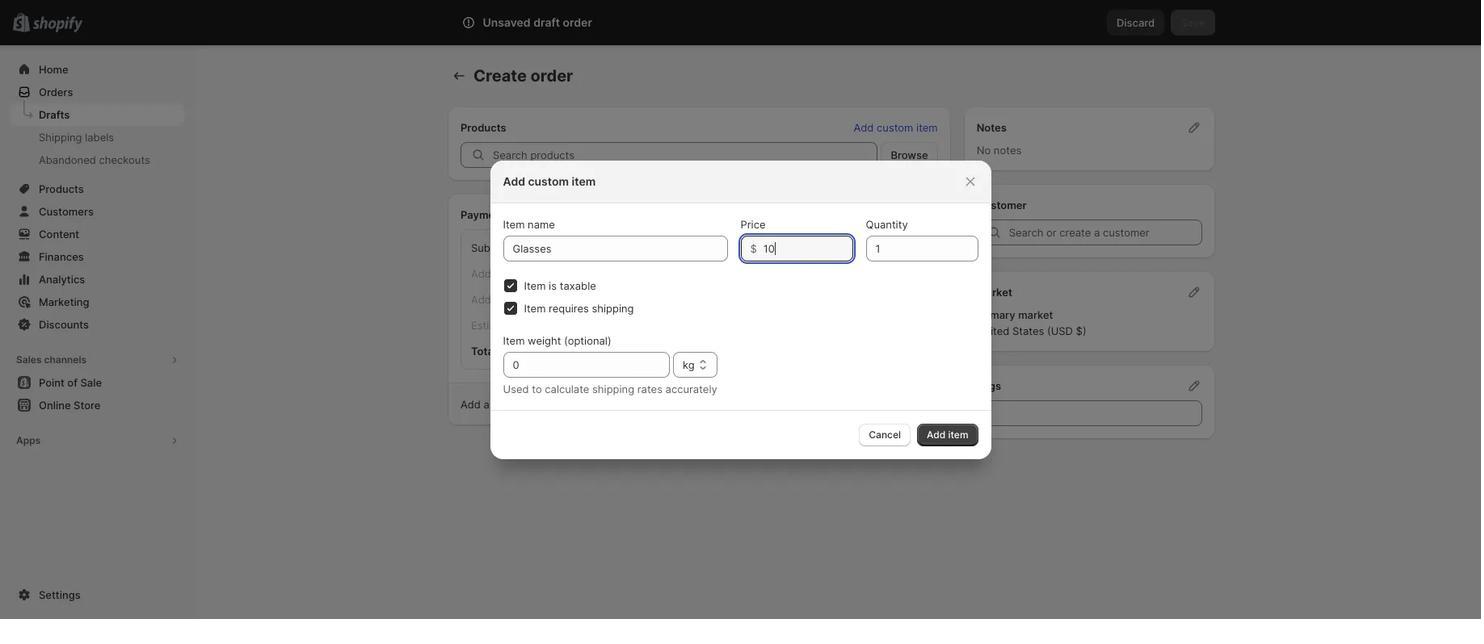 Task type: vqa. For each thing, say whether or not it's contained in the screenshot.
Search products text field at top
no



Task type: locate. For each thing, give the bounding box(es) containing it.
to right used
[[532, 383, 542, 396]]

item weight (optional)
[[503, 334, 611, 347]]

calculate left the total
[[547, 398, 592, 411]]

custom
[[877, 121, 913, 134], [528, 174, 569, 188]]

abandoned
[[39, 154, 96, 166]]

draft
[[533, 15, 560, 29]]

add custom item button
[[844, 116, 948, 139]]

shipping up add a product to calculate total and view payment options.
[[592, 383, 634, 396]]

abandoned checkouts
[[39, 154, 150, 166]]

custom up name
[[528, 174, 569, 188]]

add
[[854, 121, 874, 134], [503, 174, 525, 188], [461, 398, 481, 411], [927, 429, 946, 441]]

custom inside button
[[877, 121, 913, 134]]

Item name text field
[[503, 236, 728, 261]]

0 horizontal spatial add custom item
[[503, 174, 596, 188]]

2 vertical spatial item
[[948, 429, 968, 441]]

not
[[616, 319, 634, 332]]

custom up browse button
[[877, 121, 913, 134]]

search button
[[500, 10, 969, 36]]

and
[[620, 398, 638, 411]]

1 horizontal spatial add custom item
[[854, 121, 938, 134]]

item for item name
[[503, 218, 525, 231]]

payment
[[667, 398, 711, 411]]

cancel button
[[859, 424, 911, 446]]

calculate
[[545, 383, 589, 396], [547, 398, 592, 411]]

item up browse button
[[916, 121, 938, 134]]

discounts
[[39, 318, 89, 331]]

to right product in the bottom of the page
[[534, 398, 544, 411]]

abandoned checkouts link
[[10, 149, 184, 171]]

item left is
[[524, 279, 546, 292]]

drafts
[[39, 108, 70, 121]]

settings link
[[10, 584, 184, 607]]

order
[[563, 15, 592, 29], [530, 66, 573, 86]]

0 horizontal spatial item
[[572, 174, 596, 188]]

apps
[[16, 435, 41, 447]]

item
[[916, 121, 938, 134], [572, 174, 596, 188], [948, 429, 968, 441]]

0 horizontal spatial custom
[[528, 174, 569, 188]]

product
[[493, 398, 531, 411]]

unsaved draft order
[[483, 15, 592, 29]]

1 vertical spatial item
[[572, 174, 596, 188]]

sales channels button
[[10, 349, 184, 372]]

options.
[[714, 398, 753, 411]]

settings
[[39, 589, 81, 602]]

is
[[549, 279, 557, 292]]

requires
[[549, 302, 589, 315]]

weight
[[528, 334, 561, 347]]

add custom item inside add custom item dialog
[[503, 174, 596, 188]]

shipping
[[39, 131, 82, 144]]

0 vertical spatial add custom item
[[854, 121, 938, 134]]

1 vertical spatial custom
[[528, 174, 569, 188]]

primary
[[977, 309, 1015, 322]]

shipping up not
[[592, 302, 634, 315]]

$)
[[1076, 325, 1087, 338]]

quantity
[[866, 218, 908, 231]]

item left name
[[503, 218, 525, 231]]

0 vertical spatial shipping
[[592, 302, 634, 315]]

shipping labels link
[[10, 126, 184, 149]]

total
[[595, 398, 617, 411]]

item up weight
[[524, 302, 546, 315]]

1 horizontal spatial item
[[916, 121, 938, 134]]

to inside dialog
[[532, 383, 542, 396]]

primary market united states (usd $)
[[977, 309, 1087, 338]]

0 vertical spatial to
[[532, 383, 542, 396]]

0 vertical spatial custom
[[877, 121, 913, 134]]

(usd
[[1047, 325, 1073, 338]]

rates
[[637, 383, 663, 396]]

0 vertical spatial item
[[916, 121, 938, 134]]

item up item name text field
[[572, 174, 596, 188]]

2 horizontal spatial item
[[948, 429, 968, 441]]

item
[[503, 218, 525, 231], [524, 279, 546, 292], [524, 302, 546, 315], [503, 334, 525, 347]]

1 vertical spatial calculate
[[547, 398, 592, 411]]

add custom item dialog
[[0, 160, 1481, 459]]

drafts link
[[10, 103, 184, 126]]

add custom item up browse button
[[854, 121, 938, 134]]

unsaved
[[483, 15, 531, 29]]

1 vertical spatial shipping
[[592, 383, 634, 396]]

item left weight
[[503, 334, 525, 347]]

order right create
[[530, 66, 573, 86]]

shopify image
[[33, 17, 83, 33]]

discounts link
[[10, 314, 184, 336]]

1 vertical spatial add custom item
[[503, 174, 596, 188]]

taxable
[[560, 279, 596, 292]]

order right draft
[[563, 15, 592, 29]]

add custom item
[[854, 121, 938, 134], [503, 174, 596, 188]]

price
[[741, 218, 766, 231]]

used to calculate shipping rates accurately
[[503, 383, 717, 396]]

item right cancel
[[948, 429, 968, 441]]

calculate down item weight (optional) number field
[[545, 383, 589, 396]]

item is taxable
[[524, 279, 596, 292]]

products
[[461, 121, 506, 134]]

shipping
[[592, 302, 634, 315], [592, 383, 634, 396]]

to
[[532, 383, 542, 396], [534, 398, 544, 411]]

market
[[977, 286, 1012, 299]]

orders link
[[10, 81, 184, 103]]

used
[[503, 383, 529, 396]]

1 horizontal spatial custom
[[877, 121, 913, 134]]

kg
[[683, 358, 695, 371]]

market
[[1018, 309, 1053, 322]]

Price text field
[[763, 236, 853, 261]]

add custom item up name
[[503, 174, 596, 188]]

0 vertical spatial calculate
[[545, 383, 589, 396]]

Item weight (optional) number field
[[503, 352, 646, 378]]



Task type: describe. For each thing, give the bounding box(es) containing it.
home
[[39, 63, 68, 76]]

item requires shipping
[[524, 302, 634, 315]]

search
[[527, 16, 561, 29]]

no notes
[[977, 144, 1022, 157]]

states
[[1012, 325, 1044, 338]]

custom inside dialog
[[528, 174, 569, 188]]

browse button
[[881, 142, 938, 168]]

create order
[[474, 66, 573, 86]]

item for item is taxable
[[524, 279, 546, 292]]

accurately
[[665, 383, 717, 396]]

a
[[484, 398, 490, 411]]

add a product to calculate total and view payment options.
[[461, 398, 753, 411]]

not calculated
[[616, 319, 688, 332]]

item for item weight (optional)
[[503, 334, 525, 347]]

apps button
[[10, 430, 184, 453]]

united
[[977, 325, 1009, 338]]

add custom item inside add custom item button
[[854, 121, 938, 134]]

shipping labels
[[39, 131, 114, 144]]

name
[[528, 218, 555, 231]]

0 vertical spatial order
[[563, 15, 592, 29]]

item name
[[503, 218, 555, 231]]

view
[[641, 398, 664, 411]]

channels
[[44, 354, 87, 366]]

discard
[[1117, 16, 1155, 29]]

orders
[[39, 86, 73, 99]]

add item
[[927, 429, 968, 441]]

customer
[[977, 199, 1027, 212]]

tags
[[977, 380, 1001, 393]]

discard link
[[1107, 10, 1165, 36]]

Quantity number field
[[866, 236, 954, 261]]

1 vertical spatial order
[[530, 66, 573, 86]]

labels
[[85, 131, 114, 144]]

sales
[[16, 354, 42, 366]]

sales channels
[[16, 354, 87, 366]]

checkouts
[[99, 154, 150, 166]]

payment
[[461, 208, 505, 221]]

browse
[[891, 149, 928, 162]]

item for item requires shipping
[[524, 302, 546, 315]]

$
[[750, 242, 757, 255]]

notes
[[994, 144, 1022, 157]]

calculated
[[637, 319, 688, 332]]

cancel
[[869, 429, 901, 441]]

subtotal
[[471, 242, 513, 255]]

total
[[471, 345, 496, 358]]

home link
[[10, 58, 184, 81]]

(optional)
[[564, 334, 611, 347]]

add item button
[[917, 424, 978, 446]]

1 vertical spatial to
[[534, 398, 544, 411]]

calculate inside add custom item dialog
[[545, 383, 589, 396]]

no
[[977, 144, 991, 157]]

create
[[474, 66, 527, 86]]

—
[[616, 293, 627, 306]]

notes
[[977, 121, 1007, 134]]



